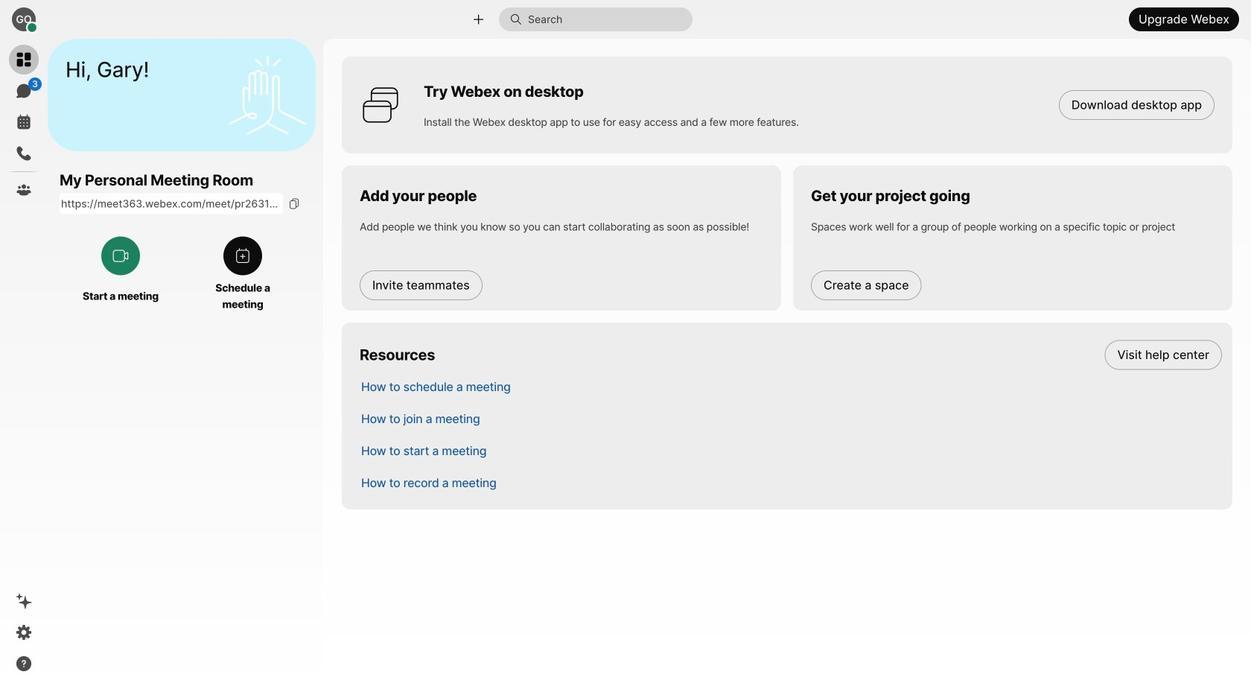 Task type: locate. For each thing, give the bounding box(es) containing it.
wrapper image right connect people icon
[[510, 13, 528, 25]]

teams, has no new notifications image
[[15, 181, 33, 199]]

3 list item from the top
[[349, 403, 1233, 435]]

settings image
[[15, 624, 33, 641]]

wrapper image down dashboard icon
[[15, 82, 33, 100]]

1 list item from the top
[[349, 339, 1233, 371]]

wrapper image
[[510, 13, 528, 25], [27, 22, 37, 33], [15, 82, 33, 100]]

help image
[[15, 655, 33, 673]]

navigation
[[0, 39, 48, 692]]

wrapper image up dashboard icon
[[27, 22, 37, 33]]

connect people image
[[472, 12, 486, 27]]

calls image
[[15, 145, 33, 162]]

start a meeting image
[[112, 247, 130, 265]]

what's new image
[[15, 592, 33, 610]]

None text field
[[60, 193, 283, 214]]

2 list item from the top
[[349, 371, 1233, 403]]

list item
[[349, 339, 1233, 371], [349, 371, 1233, 403], [349, 403, 1233, 435], [349, 435, 1233, 467], [349, 467, 1233, 499]]

meetings image
[[15, 113, 33, 131]]



Task type: describe. For each thing, give the bounding box(es) containing it.
webex tab list
[[9, 45, 42, 205]]

two hands high fiving image
[[223, 50, 312, 140]]

5 list item from the top
[[349, 467, 1233, 499]]

schedule a meeting image
[[234, 247, 252, 265]]

4 list item from the top
[[349, 435, 1233, 467]]

dashboard image
[[15, 51, 33, 69]]

click to copy your pmr address image
[[288, 198, 300, 210]]



